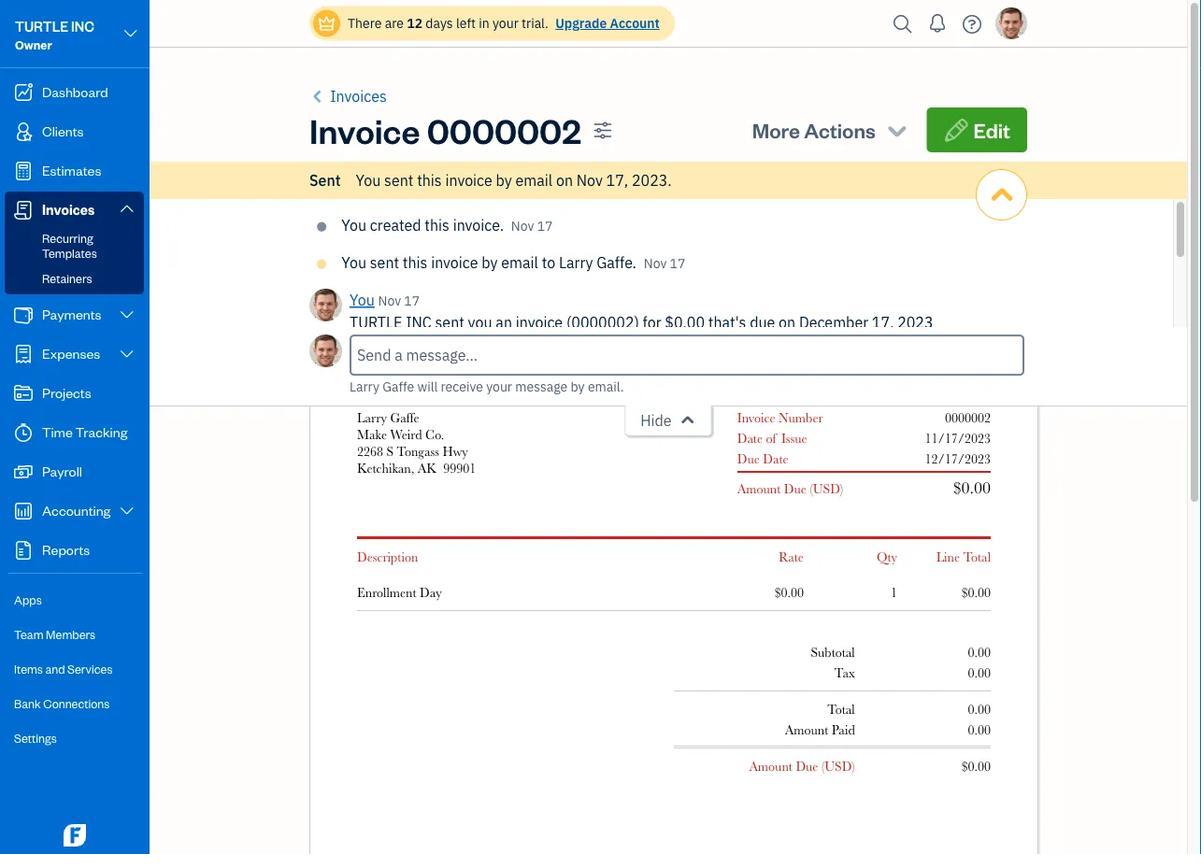 Task type: describe. For each thing, give the bounding box(es) containing it.
0 vertical spatial weird
[[373, 215, 413, 235]]

go to help image
[[957, 10, 987, 38]]

circle image for you created this invoice.
[[317, 219, 327, 234]]

more
[[752, 116, 800, 143]]

by for on
[[496, 171, 512, 190]]

you sent this invoice by email on nov 17, 2023.
[[356, 171, 672, 190]]

2 vertical spatial amount
[[749, 759, 793, 774]]

chevron large down image for expenses
[[118, 347, 136, 362]]

Send a message text field
[[350, 335, 1025, 376]]

outstanding
[[481, 215, 561, 235]]

payment image
[[12, 306, 35, 324]]

accounting
[[42, 502, 111, 519]]

expense image
[[12, 345, 35, 364]]

for
[[643, 313, 661, 332]]

invoices link
[[5, 192, 144, 227]]

settings link
[[5, 723, 144, 755]]

gaffe for make
[[390, 410, 419, 425]]

3 0.00 from the top
[[968, 702, 991, 717]]

invoice image
[[12, 201, 35, 220]]

paid
[[832, 723, 855, 738]]

invoice for on
[[445, 171, 493, 190]]

you for you nov 17 turtle inc sent you an invoice (0000002) for $0.00 that's due on december 17, 2023
[[350, 290, 375, 310]]

members
[[46, 627, 95, 642]]

close comments image
[[987, 170, 1017, 220]]

search image
[[888, 10, 918, 38]]

nov up invoices
[[577, 171, 603, 190]]

pencil image
[[944, 117, 970, 143]]

project image
[[12, 384, 35, 403]]

0 vertical spatial larry
[[559, 253, 593, 273]]

recurring
[[42, 230, 93, 246]]

you nov 17 turtle inc sent you an invoice (0000002) for $0.00 that's due on december 17, 2023
[[350, 290, 934, 332]]

qty
[[877, 550, 897, 565]]

are
[[385, 14, 404, 32]]

hide
[[641, 411, 672, 431]]

0 horizontal spatial 17,
[[606, 171, 628, 190]]

projects
[[42, 384, 91, 402]]

chevrondown image
[[884, 117, 910, 143]]

payments
[[42, 305, 101, 323]]

in
[[479, 14, 490, 32]]

dashboard link
[[5, 74, 144, 111]]

created
[[370, 215, 421, 235]]

team members
[[14, 627, 95, 642]]

you for you sent this invoice by email on nov 17, 2023.
[[356, 171, 381, 190]]

sent inside "you nov 17 turtle inc sent you an invoice (0000002) for $0.00 that's due on december 17, 2023"
[[435, 313, 464, 332]]

dashboard image
[[12, 83, 35, 102]]

turtle inc 12794992386
[[357, 300, 437, 332]]

this for you created this invoice.
[[425, 215, 450, 235]]

0 vertical spatial 1
[[468, 215, 477, 235]]

you for you created this invoice. nov 17
[[341, 215, 366, 235]]

time tracking
[[42, 423, 127, 441]]

make weird co. has 1 outstanding invoices
[[334, 215, 619, 235]]

17 inside you sent this invoice by email to larry gaffe. nov 17
[[670, 255, 686, 272]]

11/17/2023
[[925, 431, 991, 446]]

hwy
[[443, 444, 468, 459]]

account
[[610, 14, 660, 32]]

bank connections
[[14, 696, 110, 711]]

inc for turtle inc 12794992386
[[413, 300, 437, 315]]

0 horizontal spatial on
[[556, 171, 573, 190]]

invoice 0000002
[[309, 108, 581, 152]]

17 inside "you nov 17 turtle inc sent you an invoice (0000002) for $0.00 that's due on december 17, 2023"
[[404, 292, 420, 309]]

info image
[[309, 214, 327, 237]]

on inside "you nov 17 turtle inc sent you an invoice (0000002) for $0.00 that's due on december 17, 2023"
[[779, 313, 796, 332]]

larry gaffe will receive your message by email.
[[350, 378, 624, 396]]

amount inside total amount paid
[[785, 723, 829, 738]]

items and services link
[[5, 653, 144, 686]]

tongass
[[397, 444, 439, 459]]

retainers
[[42, 271, 92, 286]]

1 outstanding invoices button
[[468, 214, 619, 237]]

(0000002)
[[566, 313, 639, 332]]

bank
[[14, 696, 41, 711]]

estimates link
[[5, 152, 144, 190]]

by for to
[[482, 253, 498, 273]]

12
[[407, 14, 423, 32]]

days
[[426, 14, 453, 32]]

tax
[[835, 666, 855, 681]]

recurring templates
[[42, 230, 97, 261]]

number
[[779, 410, 823, 425]]

invoice for to
[[431, 253, 478, 273]]

2023
[[898, 313, 934, 332]]

0 vertical spatial your
[[493, 14, 519, 32]]

turtle for turtle inc 12794992386
[[357, 300, 410, 315]]

settings
[[14, 731, 57, 746]]

date of issue
[[737, 431, 807, 446]]

tracking
[[75, 423, 127, 441]]

chevron large down image for invoices
[[118, 201, 136, 215]]

clients
[[42, 122, 84, 140]]

connections
[[43, 696, 110, 711]]

total inside total amount paid
[[828, 702, 855, 717]]

message
[[515, 378, 568, 396]]

you
[[468, 313, 492, 332]]

0 vertical spatial 0000002
[[427, 108, 581, 152]]

invoices inside main element
[[42, 201, 95, 218]]

invoice for invoice number
[[737, 410, 776, 425]]

an
[[496, 313, 512, 332]]

notifications image
[[923, 5, 953, 42]]

due date
[[737, 452, 789, 466]]

invoices inside button
[[330, 86, 387, 106]]

and
[[45, 661, 65, 677]]

1 horizontal spatial 0000002
[[945, 410, 991, 425]]

chevronleft image
[[309, 85, 327, 108]]

december
[[799, 313, 869, 332]]

invoice number
[[737, 410, 823, 425]]

payments link
[[5, 296, 144, 334]]

upgrade
[[555, 14, 607, 32]]

line total
[[936, 550, 991, 565]]

sent for you sent this invoice by email on nov 17, 2023.
[[384, 171, 414, 190]]

sent
[[309, 171, 341, 190]]

owner
[[15, 37, 52, 52]]

due
[[750, 313, 775, 332]]

99901
[[443, 461, 476, 476]]

circle image for you sent this invoice by email to larry gaffe.
[[317, 257, 327, 272]]

2 0.00 from the top
[[968, 666, 991, 681]]

items
[[14, 661, 43, 677]]

0.00 0.00 for subtotal
[[968, 645, 991, 681]]

larry for larry gaffe make weird co. 2268 s tongass hwy ketchikan, ak  99901
[[357, 410, 387, 425]]

timer image
[[12, 423, 35, 442]]

money image
[[12, 463, 35, 481]]

17, inside "you nov 17 turtle inc sent you an invoice (0000002) for $0.00 that's due on december 17, 2023"
[[872, 313, 894, 332]]

0 vertical spatial amount
[[737, 481, 781, 496]]

ketchikan,
[[357, 461, 414, 476]]

invoice.
[[453, 215, 504, 235]]

team
[[14, 627, 44, 642]]

line
[[936, 550, 960, 565]]

reports
[[42, 541, 90, 559]]

email.
[[588, 378, 624, 396]]

inc for turtle inc owner
[[71, 17, 94, 35]]

0 vertical spatial date
[[737, 431, 763, 446]]

nov inside you sent this invoice by email to larry gaffe. nov 17
[[644, 255, 667, 272]]



Task type: locate. For each thing, give the bounding box(es) containing it.
1 vertical spatial )
[[852, 759, 855, 774]]

1 vertical spatial this
[[425, 215, 450, 235]]

make right info icon
[[334, 215, 370, 235]]

1 0.00 from the top
[[968, 645, 991, 660]]

chevron large down image inside accounting link
[[118, 504, 136, 519]]

you up you link
[[341, 253, 366, 273]]

turtle for turtle inc owner
[[15, 17, 68, 35]]

inc inside turtle inc owner
[[71, 17, 94, 35]]

sent left the you
[[435, 313, 464, 332]]

total right line
[[964, 550, 991, 565]]

larry left will
[[350, 378, 379, 396]]

that's
[[708, 313, 746, 332]]

estimates
[[42, 161, 101, 179]]

projects link
[[5, 375, 144, 412]]

turtle up owner
[[15, 17, 68, 35]]

1 vertical spatial your
[[486, 378, 512, 396]]

1 horizontal spatial total
[[964, 550, 991, 565]]

1 horizontal spatial 1
[[891, 585, 897, 600]]

larry for larry gaffe will receive your message by email.
[[350, 378, 379, 396]]

sent for you sent this invoice by email to larry gaffe. nov 17
[[370, 253, 399, 273]]

you created this invoice. nov 17
[[341, 215, 553, 235]]

weird inside larry gaffe make weird co. 2268 s tongass hwy ketchikan, ak  99901
[[390, 427, 422, 442]]

will
[[417, 378, 438, 396]]

by down "invoice."
[[482, 253, 498, 273]]

email left to
[[501, 253, 538, 273]]

0 horizontal spatial 0000002
[[427, 108, 581, 152]]

inc up dashboard
[[71, 17, 94, 35]]

chevron large down image right accounting
[[118, 504, 136, 519]]

0 vertical spatial 0.00 0.00
[[968, 645, 991, 681]]

date left of
[[737, 431, 763, 446]]

apps
[[14, 592, 42, 608]]

make
[[334, 215, 370, 235], [357, 427, 387, 442]]

1 vertical spatial usd
[[825, 759, 852, 774]]

0000002 up 11/17/2023
[[945, 410, 991, 425]]

date down date of issue
[[763, 452, 789, 466]]

0 vertical spatial email
[[516, 171, 553, 190]]

1 vertical spatial sent
[[370, 253, 399, 273]]

turtle inside turtle inc 12794992386
[[357, 300, 410, 315]]

1 vertical spatial invoices
[[42, 201, 95, 218]]

circle image down info icon
[[317, 257, 327, 272]]

1 vertical spatial amount
[[785, 723, 829, 738]]

sent down created
[[370, 253, 399, 273]]

0 vertical spatial usd
[[813, 481, 840, 496]]

1
[[468, 215, 477, 235], [891, 585, 897, 600]]

1 vertical spatial amount due ( usd )
[[749, 759, 855, 774]]

reports link
[[5, 532, 144, 569]]

circle image
[[317, 219, 327, 234], [317, 257, 327, 272]]

settings for this invoice image
[[593, 120, 612, 140]]

invoice inside "you nov 17 turtle inc sent you an invoice (0000002) for $0.00 that's due on december 17, 2023"
[[516, 313, 563, 332]]

description
[[357, 550, 418, 565]]

inc inside turtle inc 12794992386
[[413, 300, 437, 315]]

1 vertical spatial 17,
[[872, 313, 894, 332]]

chevron large down image right payments
[[118, 308, 136, 323]]

1 vertical spatial on
[[779, 313, 796, 332]]

invoice down 'has'
[[431, 253, 478, 273]]

0 horizontal spatial total
[[828, 702, 855, 717]]

rate
[[779, 550, 804, 565]]

more actions button
[[743, 108, 920, 152]]

co. up tongass
[[425, 427, 444, 442]]

invoices right chevronleft icon
[[330, 86, 387, 106]]

apps link
[[5, 584, 144, 617]]

due down due date
[[784, 481, 807, 496]]

1 vertical spatial invoice
[[431, 253, 478, 273]]

your right receive
[[486, 378, 512, 396]]

17 inside "you created this invoice. nov 17"
[[537, 217, 553, 235]]

1 horizontal spatial on
[[779, 313, 796, 332]]

1 horizontal spatial 17
[[537, 217, 553, 235]]

0 vertical spatial (
[[810, 481, 813, 496]]

0 vertical spatial )
[[840, 481, 843, 496]]

report image
[[12, 541, 35, 560]]

0 vertical spatial this
[[417, 171, 442, 190]]

2 vertical spatial due
[[796, 759, 818, 774]]

usd down "number"
[[813, 481, 840, 496]]

amount due ( usd ) down due date
[[737, 481, 843, 496]]

0.00 0.00
[[968, 645, 991, 681], [968, 702, 991, 738]]

accounting link
[[5, 493, 144, 530]]

0 vertical spatial 17,
[[606, 171, 628, 190]]

1 horizontal spatial invoices
[[330, 86, 387, 106]]

0 vertical spatial co.
[[416, 215, 438, 235]]

usd down the paid
[[825, 759, 852, 774]]

invoice for invoice 0000002
[[309, 108, 420, 152]]

1 0.00 0.00 from the top
[[968, 645, 991, 681]]

by left email.
[[571, 378, 585, 396]]

invoice
[[309, 108, 420, 152], [737, 410, 776, 425]]

0 vertical spatial invoice
[[445, 171, 493, 190]]

total amount paid
[[785, 702, 855, 738]]

1 vertical spatial email
[[501, 253, 538, 273]]

bank connections link
[[5, 688, 144, 721]]

1 vertical spatial larry
[[350, 378, 379, 396]]

turtle up 12794992386
[[357, 300, 410, 315]]

due
[[737, 452, 760, 466], [784, 481, 807, 496], [796, 759, 818, 774]]

0 horizontal spatial invoice
[[309, 108, 420, 152]]

2 vertical spatial chevron large down image
[[118, 347, 136, 362]]

1 vertical spatial chevron large down image
[[118, 504, 136, 519]]

payroll
[[42, 462, 82, 480]]

nov up you sent this invoice by email to larry gaffe. nov 17
[[511, 217, 534, 235]]

chevron large down image for accounting
[[118, 504, 136, 519]]

0 horizontal spatial )
[[840, 481, 843, 496]]

there
[[348, 14, 382, 32]]

recurring templates link
[[8, 227, 140, 265]]

gaffe left will
[[383, 378, 414, 396]]

estimate image
[[12, 162, 35, 180]]

0 vertical spatial amount due ( usd )
[[737, 481, 843, 496]]

17 up "you nov 17 turtle inc sent you an invoice (0000002) for $0.00 that's due on december 17, 2023"
[[670, 255, 686, 272]]

12/17/2023
[[925, 452, 991, 466]]

0 horizontal spatial (
[[810, 481, 813, 496]]

0.00 0.00 for total
[[968, 702, 991, 738]]

total
[[964, 550, 991, 565], [828, 702, 855, 717]]

chevron large down image for payments
[[118, 308, 136, 323]]

enrollment
[[357, 585, 417, 600]]

nov right gaffe.
[[644, 255, 667, 272]]

(
[[810, 481, 813, 496], [822, 759, 825, 774]]

1 vertical spatial circle image
[[317, 257, 327, 272]]

1 down qty
[[891, 585, 897, 600]]

chart image
[[12, 502, 35, 521]]

your
[[493, 14, 519, 32], [486, 378, 512, 396]]

invoice up make weird co. has 1 outstanding invoices
[[445, 171, 493, 190]]

0 vertical spatial invoices
[[330, 86, 387, 106]]

2 chevron large down image from the top
[[118, 504, 136, 519]]

actions
[[804, 116, 876, 143]]

amount down total amount paid
[[749, 759, 793, 774]]

17
[[537, 217, 553, 235], [670, 255, 686, 272], [404, 292, 420, 309]]

due down date of issue
[[737, 452, 760, 466]]

retainers link
[[8, 267, 140, 290]]

17, left 2023.
[[606, 171, 628, 190]]

0 vertical spatial chevron large down image
[[122, 22, 139, 45]]

0000002 up you sent this invoice by email on nov 17, 2023.
[[427, 108, 581, 152]]

crown image
[[317, 14, 337, 33]]

0 vertical spatial make
[[334, 215, 370, 235]]

by
[[496, 171, 512, 190], [482, 253, 498, 273], [571, 378, 585, 396]]

inc left the you
[[406, 313, 432, 332]]

turtle inc owner
[[15, 17, 94, 52]]

1 vertical spatial 0000002
[[945, 410, 991, 425]]

2 circle image from the top
[[317, 257, 327, 272]]

usd
[[813, 481, 840, 496], [825, 759, 852, 774]]

freshbooks image
[[60, 825, 90, 847]]

amount down due date
[[737, 481, 781, 496]]

2 vertical spatial this
[[403, 253, 428, 273]]

this down created
[[403, 253, 428, 273]]

time
[[42, 423, 73, 441]]

invoices
[[564, 215, 619, 235]]

gaffe inside larry gaffe make weird co. 2268 s tongass hwy ketchikan, ak  99901
[[390, 410, 419, 425]]

17 up 12794992386
[[404, 292, 420, 309]]

you right sent
[[356, 171, 381, 190]]

1 horizontal spatial 17,
[[872, 313, 894, 332]]

time tracking link
[[5, 414, 144, 452]]

co. left 'has'
[[416, 215, 438, 235]]

you right info icon
[[341, 215, 366, 235]]

circle image down sent
[[317, 219, 327, 234]]

1 vertical spatial chevron large down image
[[118, 308, 136, 323]]

$0.00
[[665, 313, 705, 332], [953, 478, 991, 497], [775, 585, 804, 600], [962, 585, 991, 600], [962, 759, 991, 774]]

1 vertical spatial gaffe
[[390, 410, 419, 425]]

due down total amount paid
[[796, 759, 818, 774]]

larry up 2268
[[357, 410, 387, 425]]

0 horizontal spatial 1
[[468, 215, 477, 235]]

2 0.00 0.00 from the top
[[968, 702, 991, 738]]

gaffe up tongass
[[390, 410, 419, 425]]

chevron large down image
[[118, 201, 136, 215], [118, 504, 136, 519]]

0 vertical spatial chevron large down image
[[118, 201, 136, 215]]

0 horizontal spatial invoices
[[42, 201, 95, 218]]

gaffe for will
[[383, 378, 414, 396]]

team members link
[[5, 619, 144, 652]]

email up 1 outstanding invoices button
[[516, 171, 553, 190]]

0 vertical spatial 17
[[537, 217, 553, 235]]

more actions
[[752, 116, 876, 143]]

you link
[[350, 289, 375, 311]]

receive
[[441, 378, 483, 396]]

1 vertical spatial 1
[[891, 585, 897, 600]]

amount due ( usd ) down total amount paid
[[749, 759, 855, 774]]

inc up 12794992386
[[413, 300, 437, 315]]

0000002
[[427, 108, 581, 152], [945, 410, 991, 425]]

0 vertical spatial total
[[964, 550, 991, 565]]

1 vertical spatial due
[[784, 481, 807, 496]]

1 right 'has'
[[468, 215, 477, 235]]

chevron large down image right expenses at the top left
[[118, 347, 136, 362]]

1 chevron large down image from the top
[[118, 201, 136, 215]]

1 horizontal spatial (
[[822, 759, 825, 774]]

you for you sent this invoice by email to larry gaffe. nov 17
[[341, 253, 366, 273]]

weird up tongass
[[390, 427, 422, 442]]

amount left the paid
[[785, 723, 829, 738]]

weird left 'has'
[[373, 215, 413, 235]]

0 vertical spatial by
[[496, 171, 512, 190]]

nov inside "you nov 17 turtle inc sent you an invoice (0000002) for $0.00 that's due on december 17, 2023"
[[378, 292, 401, 309]]

1 horizontal spatial invoice
[[737, 410, 776, 425]]

nov up 12794992386
[[378, 292, 401, 309]]

invoices up recurring at left top
[[42, 201, 95, 218]]

date
[[737, 431, 763, 446], [763, 452, 789, 466]]

your right the in
[[493, 14, 519, 32]]

1 vertical spatial make
[[357, 427, 387, 442]]

this left "invoice."
[[425, 215, 450, 235]]

invoice right an
[[516, 313, 563, 332]]

chevron large down image
[[122, 22, 139, 45], [118, 308, 136, 323], [118, 347, 136, 362]]

larry gaffe make weird co. 2268 s tongass hwy ketchikan, ak  99901
[[357, 410, 476, 476]]

1 vertical spatial 17
[[670, 255, 686, 272]]

payroll link
[[5, 453, 144, 491]]

larry inside larry gaffe make weird co. 2268 s tongass hwy ketchikan, ak  99901
[[357, 410, 387, 425]]

on right due
[[779, 313, 796, 332]]

0 vertical spatial on
[[556, 171, 573, 190]]

1 vertical spatial weird
[[390, 427, 422, 442]]

invoice up of
[[737, 410, 776, 425]]

hide button
[[625, 406, 712, 437]]

12794992386
[[357, 317, 429, 332]]

by up 'outstanding'
[[496, 171, 512, 190]]

of
[[766, 431, 777, 446]]

$0.00 inside "you nov 17 turtle inc sent you an invoice (0000002) for $0.00 that's due on december 17, 2023"
[[665, 313, 705, 332]]

2 horizontal spatial 17
[[670, 255, 686, 272]]

4 0.00 from the top
[[968, 723, 991, 738]]

clients link
[[5, 113, 144, 151]]

2268
[[357, 444, 383, 459]]

amount
[[737, 481, 781, 496], [785, 723, 829, 738], [749, 759, 793, 774]]

gaffe.
[[597, 253, 637, 273]]

larry right to
[[559, 253, 593, 273]]

amount due ( usd )
[[737, 481, 843, 496], [749, 759, 855, 774]]

expenses link
[[5, 336, 144, 373]]

1 circle image from the top
[[317, 219, 327, 234]]

chevron large down image inside expenses link
[[118, 347, 136, 362]]

make up 2268
[[357, 427, 387, 442]]

2 vertical spatial larry
[[357, 410, 387, 425]]

0 vertical spatial sent
[[384, 171, 414, 190]]

inc inside "you nov 17 turtle inc sent you an invoice (0000002) for $0.00 that's due on december 17, 2023"
[[406, 313, 432, 332]]

you sent this invoice by email to larry gaffe. nov 17
[[341, 253, 686, 273]]

0 vertical spatial invoice
[[309, 108, 420, 152]]

0 vertical spatial circle image
[[317, 219, 327, 234]]

has
[[441, 215, 465, 235]]

to
[[542, 253, 555, 273]]

on
[[556, 171, 573, 190], [779, 313, 796, 332]]

17 up to
[[537, 217, 553, 235]]

turtle inside turtle inc owner
[[15, 17, 68, 35]]

on up 1 outstanding invoices button
[[556, 171, 573, 190]]

chevron large down image down estimates link on the top left of page
[[118, 201, 136, 215]]

services
[[67, 661, 113, 677]]

0 vertical spatial gaffe
[[383, 378, 414, 396]]

co.
[[416, 215, 438, 235], [425, 427, 444, 442]]

you up 12794992386
[[350, 290, 375, 310]]

there are 12 days left in your trial. upgrade account
[[348, 14, 660, 32]]

1 vertical spatial co.
[[425, 427, 444, 442]]

2 vertical spatial by
[[571, 378, 585, 396]]

1 vertical spatial (
[[822, 759, 825, 774]]

turtle down you link
[[350, 313, 402, 332]]

)
[[840, 481, 843, 496], [852, 759, 855, 774]]

2 vertical spatial sent
[[435, 313, 464, 332]]

sent up created
[[384, 171, 414, 190]]

1 vertical spatial 0.00 0.00
[[968, 702, 991, 738]]

2 vertical spatial invoice
[[516, 313, 563, 332]]

items and services
[[14, 661, 113, 677]]

1 vertical spatial date
[[763, 452, 789, 466]]

turtle inside "you nov 17 turtle inc sent you an invoice (0000002) for $0.00 that's due on december 17, 2023"
[[350, 313, 402, 332]]

this up "you created this invoice. nov 17" on the left of the page
[[417, 171, 442, 190]]

co. inside larry gaffe make weird co. 2268 s tongass hwy ketchikan, ak  99901
[[425, 427, 444, 442]]

chevron large down image right turtle inc owner
[[122, 22, 139, 45]]

1 horizontal spatial )
[[852, 759, 855, 774]]

1 vertical spatial invoice
[[737, 410, 776, 425]]

17, left 2023
[[872, 313, 894, 332]]

make inside larry gaffe make weird co. 2268 s tongass hwy ketchikan, ak  99901
[[357, 427, 387, 442]]

issue
[[781, 431, 807, 446]]

subtotal tax
[[811, 645, 855, 681]]

larry
[[559, 253, 593, 273], [350, 378, 379, 396], [357, 410, 387, 425]]

email for on
[[516, 171, 553, 190]]

1 vertical spatial total
[[828, 702, 855, 717]]

0 vertical spatial due
[[737, 452, 760, 466]]

nov
[[577, 171, 603, 190], [511, 217, 534, 235], [644, 255, 667, 272], [378, 292, 401, 309]]

client image
[[12, 122, 35, 141]]

total up the paid
[[828, 702, 855, 717]]

left
[[456, 14, 476, 32]]

you inside "you nov 17 turtle inc sent you an invoice (0000002) for $0.00 that's due on december 17, 2023"
[[350, 290, 375, 310]]

1 vertical spatial by
[[482, 253, 498, 273]]

expenses
[[42, 344, 100, 362]]

nov inside "you created this invoice. nov 17"
[[511, 217, 534, 235]]

0 horizontal spatial 17
[[404, 292, 420, 309]]

edit
[[974, 116, 1011, 143]]

2 vertical spatial 17
[[404, 292, 420, 309]]

invoice up sent
[[309, 108, 420, 152]]

main element
[[0, 0, 196, 854]]

this for you sent this invoice by email to larry gaffe.
[[403, 253, 428, 273]]

email for to
[[501, 253, 538, 273]]



Task type: vqa. For each thing, say whether or not it's contained in the screenshot.
INCOME within See Your Invoice Income View all the invoice payments you've received in a single place.
no



